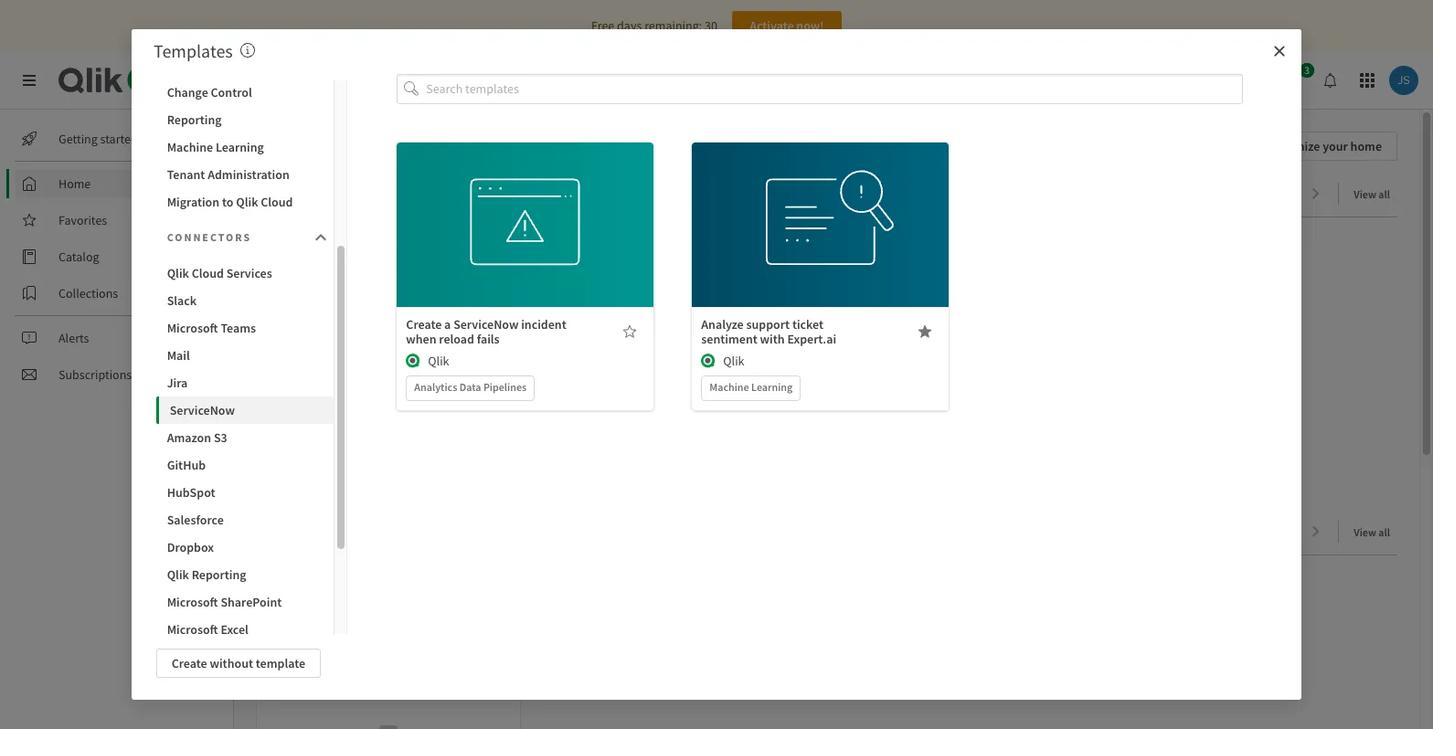 Task type: locate. For each thing, give the bounding box(es) containing it.
0 vertical spatial create
[[406, 316, 442, 332]]

advisor
[[1132, 72, 1173, 89]]

home inside home link
[[59, 176, 91, 192]]

customize
[[1263, 138, 1321, 155]]

details for ticket
[[802, 236, 840, 253]]

reporting up microsoft sharepoint
[[192, 567, 246, 583]]

analytics data pipelines
[[414, 380, 527, 394]]

learning inside button
[[216, 139, 264, 155]]

learning up tenant administration button
[[216, 139, 264, 155]]

2 use template button from the left
[[764, 190, 878, 219]]

0 horizontal spatial template
[[256, 656, 305, 672]]

to for qlik
[[222, 194, 234, 210]]

templates are pre-built automations that help you automate common business workflows. get started by selecting one of the pre-built templates or choose the blank canvas to build an automation from scratch. tooltip
[[240, 39, 255, 62]]

home
[[256, 132, 312, 160], [59, 176, 91, 192]]

activate now!
[[750, 17, 824, 34]]

change control
[[167, 84, 252, 101]]

microsoft for microsoft teams
[[167, 320, 218, 336]]

create left a
[[406, 316, 442, 332]]

view all link
[[1354, 182, 1398, 205], [1354, 520, 1398, 543]]

free
[[592, 17, 615, 34]]

home up administration
[[256, 132, 312, 160]]

analytics
[[180, 69, 249, 91], [282, 183, 353, 206], [414, 380, 457, 394]]

migration to qlik cloud button
[[156, 188, 334, 216]]

2 details button from the left
[[764, 230, 878, 259]]

slack button
[[156, 287, 334, 315]]

0 vertical spatial servicenow
[[454, 316, 519, 332]]

to for explore
[[357, 183, 373, 206]]

microsoft left excel
[[167, 622, 218, 638]]

1 vertical spatial all
[[1379, 526, 1391, 539]]

use template for servicenow
[[489, 196, 562, 213]]

catalog
[[59, 249, 99, 265]]

1 vertical spatial learning
[[752, 380, 793, 394]]

2 vertical spatial analytics
[[414, 380, 457, 394]]

learning
[[216, 139, 264, 155], [752, 380, 793, 394]]

0 horizontal spatial home
[[59, 176, 91, 192]]

2 qlik image from the left
[[702, 353, 716, 368]]

0 horizontal spatial details
[[507, 236, 544, 253]]

use template
[[489, 196, 562, 213], [785, 196, 857, 213]]

servicenow inside button
[[170, 402, 235, 419]]

microsoft down qlik reporting
[[167, 594, 218, 611]]

1 horizontal spatial servicenow
[[454, 316, 519, 332]]

create for create without template
[[172, 656, 207, 672]]

home
[[1351, 138, 1382, 155]]

0 horizontal spatial cloud
[[192, 265, 224, 282]]

0 vertical spatial machine
[[167, 139, 213, 155]]

navigation pane element
[[0, 117, 233, 397]]

create inside button
[[172, 656, 207, 672]]

0 horizontal spatial machine learning
[[167, 139, 264, 155]]

qlik
[[236, 194, 258, 210], [167, 265, 189, 282], [428, 353, 449, 369], [723, 353, 745, 369], [167, 567, 189, 583]]

0 horizontal spatial to
[[222, 194, 234, 210]]

ask insight advisor
[[1069, 72, 1173, 89]]

support
[[746, 316, 790, 332]]

2 horizontal spatial analytics
[[414, 380, 457, 394]]

1 vertical spatial view
[[1354, 526, 1377, 539]]

1 qlik image from the left
[[406, 353, 421, 368]]

1 vertical spatial cloud
[[192, 265, 224, 282]]

create inside create a servicenow incident when reload fails
[[406, 316, 442, 332]]

all
[[1379, 187, 1391, 201], [1379, 526, 1391, 539]]

without
[[210, 656, 253, 672]]

remove from favorites image
[[918, 324, 933, 339]]

getting started
[[59, 131, 138, 147]]

0 vertical spatial home
[[256, 132, 312, 160]]

qlik down dropbox
[[167, 567, 189, 583]]

0 vertical spatial cloud
[[261, 194, 293, 210]]

1 details button from the left
[[468, 230, 583, 259]]

1 use template from the left
[[489, 196, 562, 213]]

to inside home "main content"
[[357, 183, 373, 206]]

details button
[[468, 230, 583, 259], [764, 230, 878, 259]]

a
[[444, 316, 451, 332]]

machine down sentiment
[[710, 380, 749, 394]]

change
[[167, 84, 208, 101]]

0 vertical spatial learning
[[216, 139, 264, 155]]

0 horizontal spatial machine
[[167, 139, 213, 155]]

close image
[[1273, 44, 1287, 59]]

create down microsoft excel
[[172, 656, 207, 672]]

slack
[[167, 293, 197, 309]]

servicenow right a
[[454, 316, 519, 332]]

servicenow inside create a servicenow incident when reload fails
[[454, 316, 519, 332]]

0 vertical spatial services
[[253, 69, 316, 91]]

0 horizontal spatial qlik image
[[406, 353, 421, 368]]

to
[[357, 183, 373, 206], [222, 194, 234, 210]]

0 vertical spatial view
[[1354, 187, 1377, 201]]

2 details from the left
[[802, 236, 840, 253]]

collections link
[[15, 279, 219, 308]]

1 microsoft from the top
[[167, 320, 218, 336]]

machine learning
[[167, 139, 264, 155], [710, 380, 793, 394]]

now!
[[797, 17, 824, 34]]

template inside button
[[256, 656, 305, 672]]

0 horizontal spatial servicenow
[[170, 402, 235, 419]]

explore
[[377, 183, 436, 206]]

cloud down connectors
[[192, 265, 224, 282]]

to down tenant administration
[[222, 194, 234, 210]]

microsoft excel
[[167, 622, 249, 638]]

template for servicenow
[[512, 196, 562, 213]]

amazon s3 button
[[156, 424, 334, 452]]

1 horizontal spatial cloud
[[261, 194, 293, 210]]

2 microsoft from the top
[[167, 594, 218, 611]]

first
[[268, 409, 292, 425]]

amazon
[[167, 430, 211, 446]]

use
[[489, 196, 510, 213], [785, 196, 805, 213]]

2 use from the left
[[785, 196, 805, 213]]

started
[[100, 131, 138, 147]]

1 horizontal spatial details button
[[764, 230, 878, 259]]

1 horizontal spatial home
[[256, 132, 312, 160]]

details for servicenow
[[507, 236, 544, 253]]

0 horizontal spatial create
[[172, 656, 207, 672]]

use template button
[[468, 190, 583, 219], [764, 190, 878, 219]]

to left 'explore'
[[357, 183, 373, 206]]

0 horizontal spatial details button
[[468, 230, 583, 259]]

sharepoint
[[221, 594, 282, 611]]

updated
[[288, 428, 328, 442]]

analytics inside home "main content"
[[282, 183, 353, 206]]

analytics services
[[180, 69, 316, 91]]

analytics for analytics to explore
[[282, 183, 353, 206]]

1 view all from the top
[[1354, 187, 1391, 201]]

1 horizontal spatial use
[[785, 196, 805, 213]]

servicenow button
[[156, 397, 334, 424]]

to inside migration to qlik cloud button
[[222, 194, 234, 210]]

1 horizontal spatial qlik image
[[702, 353, 716, 368]]

machine
[[167, 139, 213, 155], [710, 380, 749, 394]]

details
[[507, 236, 544, 253], [802, 236, 840, 253]]

details button for servicenow
[[468, 230, 583, 259]]

3 microsoft from the top
[[167, 622, 218, 638]]

details button up ticket
[[764, 230, 878, 259]]

details up incident
[[507, 236, 544, 253]]

analytics services element
[[180, 69, 316, 91]]

migration
[[167, 194, 220, 210]]

0 horizontal spatial use
[[489, 196, 510, 213]]

learning down with at the top right of the page
[[752, 380, 793, 394]]

reporting inside 'button'
[[192, 567, 246, 583]]

2 view from the top
[[1354, 526, 1377, 539]]

0 vertical spatial reporting
[[167, 112, 222, 128]]

1 vertical spatial servicenow
[[170, 402, 235, 419]]

0 vertical spatial microsoft
[[167, 320, 218, 336]]

qlik image down sentiment
[[702, 353, 716, 368]]

home up favorites
[[59, 176, 91, 192]]

1 horizontal spatial details
[[802, 236, 840, 253]]

1 vertical spatial create
[[172, 656, 207, 672]]

0 horizontal spatial learning
[[216, 139, 264, 155]]

analytics for analytics services
[[180, 69, 249, 91]]

app
[[295, 409, 316, 425]]

qlik image down when
[[406, 353, 421, 368]]

1 vertical spatial view all
[[1354, 526, 1391, 539]]

qlik reporting button
[[156, 561, 334, 589]]

qlik down administration
[[236, 194, 258, 210]]

microsoft for microsoft excel
[[167, 622, 218, 638]]

services
[[253, 69, 316, 91], [226, 265, 272, 282]]

1 horizontal spatial create
[[406, 316, 442, 332]]

when
[[406, 331, 437, 347]]

salesforce
[[167, 512, 224, 528]]

machine learning up tenant administration
[[167, 139, 264, 155]]

1 vertical spatial services
[[226, 265, 272, 282]]

0 vertical spatial all
[[1379, 187, 1391, 201]]

reload
[[439, 331, 474, 347]]

2 view all from the top
[[1354, 526, 1391, 539]]

1 vertical spatial reporting
[[192, 567, 246, 583]]

1 vertical spatial microsoft
[[167, 594, 218, 611]]

home link
[[15, 169, 219, 198]]

details up ticket
[[802, 236, 840, 253]]

expert.ai
[[788, 331, 837, 347]]

services up the slack button
[[226, 265, 272, 282]]

searchbar element
[[708, 66, 1028, 95]]

hubspot
[[167, 485, 215, 501]]

1 vertical spatial view all link
[[1354, 520, 1398, 543]]

0 horizontal spatial analytics
[[180, 69, 249, 91]]

0 vertical spatial view all link
[[1354, 182, 1398, 205]]

0 horizontal spatial use template button
[[468, 190, 583, 219]]

your
[[1323, 138, 1348, 155]]

machine learning down with at the top right of the page
[[710, 380, 793, 394]]

recently used link
[[282, 521, 398, 544]]

Search text field
[[737, 66, 1028, 95]]

1 horizontal spatial machine learning
[[710, 380, 793, 394]]

collections
[[59, 285, 118, 302]]

cloud
[[261, 194, 293, 210], [192, 265, 224, 282]]

servicenow up amazon s3
[[170, 402, 235, 419]]

1 use template button from the left
[[468, 190, 583, 219]]

free days remaining: 30
[[592, 17, 718, 34]]

1 horizontal spatial use template
[[785, 196, 857, 213]]

1 use from the left
[[489, 196, 510, 213]]

2 horizontal spatial template
[[807, 196, 857, 213]]

1 horizontal spatial template
[[512, 196, 562, 213]]

1 vertical spatial home
[[59, 176, 91, 192]]

qlik down when
[[428, 353, 449, 369]]

1 vertical spatial analytics
[[282, 183, 353, 206]]

details button up incident
[[468, 230, 583, 259]]

2 all from the top
[[1379, 526, 1391, 539]]

alerts link
[[15, 324, 219, 353]]

qlik image
[[406, 353, 421, 368], [702, 353, 716, 368]]

1 details from the left
[[507, 236, 544, 253]]

machine up tenant
[[167, 139, 213, 155]]

microsoft inside "button"
[[167, 320, 218, 336]]

2 use template from the left
[[785, 196, 857, 213]]

1 horizontal spatial to
[[357, 183, 373, 206]]

insight
[[1091, 72, 1129, 89]]

microsoft down slack
[[167, 320, 218, 336]]

0 vertical spatial view all
[[1354, 187, 1391, 201]]

recently used
[[282, 521, 391, 544]]

cloud down administration
[[261, 194, 293, 210]]

reporting down change
[[167, 112, 222, 128]]

1 vertical spatial machine
[[710, 380, 749, 394]]

0 horizontal spatial use template
[[489, 196, 562, 213]]

template
[[512, 196, 562, 213], [807, 196, 857, 213], [256, 656, 305, 672]]

2 vertical spatial microsoft
[[167, 622, 218, 638]]

1 horizontal spatial analytics
[[282, 183, 353, 206]]

0 vertical spatial analytics
[[180, 69, 249, 91]]

services down templates are pre-built automations that help you automate common business workflows. get started by selecting one of the pre-built templates or choose the blank canvas to build an automation from scratch. tooltip
[[253, 69, 316, 91]]

reporting inside button
[[167, 112, 222, 128]]

ago
[[383, 428, 399, 442]]

incident
[[521, 316, 567, 332]]

1 horizontal spatial use template button
[[764, 190, 878, 219]]

qlik up slack
[[167, 265, 189, 282]]

0 vertical spatial machine learning
[[167, 139, 264, 155]]



Task type: vqa. For each thing, say whether or not it's contained in the screenshot.
Get
no



Task type: describe. For each thing, give the bounding box(es) containing it.
qlik image for create a servicenow incident when reload fails
[[406, 353, 421, 368]]

template for ticket
[[807, 196, 857, 213]]

1 horizontal spatial learning
[[752, 380, 793, 394]]

create a servicenow incident when reload fails
[[406, 316, 567, 347]]

1 view from the top
[[1354, 187, 1377, 201]]

favorites link
[[15, 206, 219, 235]]

excel
[[221, 622, 249, 638]]

used
[[353, 521, 391, 544]]

change control button
[[156, 79, 334, 106]]

analytics for analytics data pipelines
[[414, 380, 457, 394]]

qlik cloud services
[[167, 265, 272, 282]]

data
[[460, 380, 481, 394]]

machine inside button
[[167, 139, 213, 155]]

templates
[[154, 39, 233, 62]]

qlik cloud services button
[[156, 260, 334, 287]]

machine learning inside button
[[167, 139, 264, 155]]

create without template
[[172, 656, 305, 672]]

pipelines
[[484, 380, 527, 394]]

qlik reporting
[[167, 567, 246, 583]]

fails
[[477, 331, 500, 347]]

subscriptions link
[[15, 360, 219, 389]]

1 view all link from the top
[[1354, 182, 1398, 205]]

microsoft sharepoint button
[[156, 589, 334, 616]]

30
[[705, 17, 718, 34]]

alerts
[[59, 330, 89, 347]]

use template button for ticket
[[764, 190, 878, 219]]

microsoft for microsoft sharepoint
[[167, 594, 218, 611]]

home main content
[[227, 110, 1434, 730]]

personal element
[[374, 382, 403, 411]]

administration
[[208, 166, 290, 183]]

amazon s3
[[167, 430, 227, 446]]

add to favorites image
[[623, 324, 638, 339]]

getting
[[59, 131, 98, 147]]

teams
[[221, 320, 256, 336]]

activate now! link
[[732, 11, 842, 40]]

ask insight advisor button
[[1039, 66, 1181, 95]]

customize your home
[[1263, 138, 1382, 155]]

analytics to explore
[[282, 183, 436, 206]]

use for servicenow
[[489, 196, 510, 213]]

jira button
[[156, 369, 334, 397]]

migration to qlik cloud
[[167, 194, 293, 210]]

details button for ticket
[[764, 230, 878, 259]]

microsoft excel button
[[156, 616, 334, 644]]

analyze support ticket sentiment with expert.ai
[[702, 316, 837, 347]]

use for ticket
[[785, 196, 805, 213]]

control
[[211, 84, 252, 101]]

1 horizontal spatial machine
[[710, 380, 749, 394]]

github
[[167, 457, 206, 474]]

mail button
[[156, 342, 334, 369]]

tenant administration button
[[156, 161, 334, 188]]

activate
[[750, 17, 794, 34]]

create without template button
[[156, 649, 321, 678]]

microsoft teams
[[167, 320, 256, 336]]

sentiment
[[702, 331, 758, 347]]

1 all from the top
[[1379, 187, 1391, 201]]

dropbox button
[[156, 534, 334, 561]]

1 vertical spatial machine learning
[[710, 380, 793, 394]]

salesforce button
[[156, 507, 334, 534]]

subscriptions
[[59, 367, 132, 383]]

getting started link
[[15, 124, 219, 154]]

jira
[[167, 375, 188, 391]]

favorites
[[59, 212, 107, 229]]

s3
[[214, 430, 227, 446]]

tenant
[[167, 166, 205, 183]]

create for create a servicenow incident when reload fails
[[406, 316, 442, 332]]

Search templates text field
[[426, 74, 1244, 104]]

connectors button
[[156, 219, 334, 256]]

ask
[[1069, 72, 1089, 89]]

dropbox
[[167, 539, 214, 556]]

services inside button
[[226, 265, 272, 282]]

2 view all link from the top
[[1354, 520, 1398, 543]]

analyze
[[702, 316, 744, 332]]

mail
[[167, 347, 190, 364]]

catalog link
[[15, 242, 219, 272]]

home inside home "main content"
[[256, 132, 312, 160]]

qlik down sentiment
[[723, 353, 745, 369]]

templates are pre-built automations that help you automate common business workflows. get started by selecting one of the pre-built templates or choose the blank canvas to build an automation from scratch. image
[[240, 43, 255, 58]]

days
[[617, 17, 642, 34]]

tenant administration
[[167, 166, 290, 183]]

customize your home button
[[1230, 132, 1398, 161]]

personal image
[[374, 720, 403, 730]]

qlik image for analyze support ticket sentiment with expert.ai
[[702, 353, 716, 368]]

use template for ticket
[[785, 196, 857, 213]]

with
[[760, 331, 785, 347]]

analytics to explore link
[[282, 183, 443, 206]]

remaining:
[[645, 17, 702, 34]]

connectors
[[167, 230, 252, 244]]

10
[[330, 428, 341, 442]]

microsoft sharepoint
[[167, 594, 282, 611]]

move collection image
[[256, 184, 274, 203]]

close sidebar menu image
[[22, 73, 37, 88]]

qlik inside 'button'
[[167, 567, 189, 583]]

recently
[[282, 521, 350, 544]]

first app updated 10 minutes ago
[[268, 409, 399, 442]]

use template button for servicenow
[[468, 190, 583, 219]]



